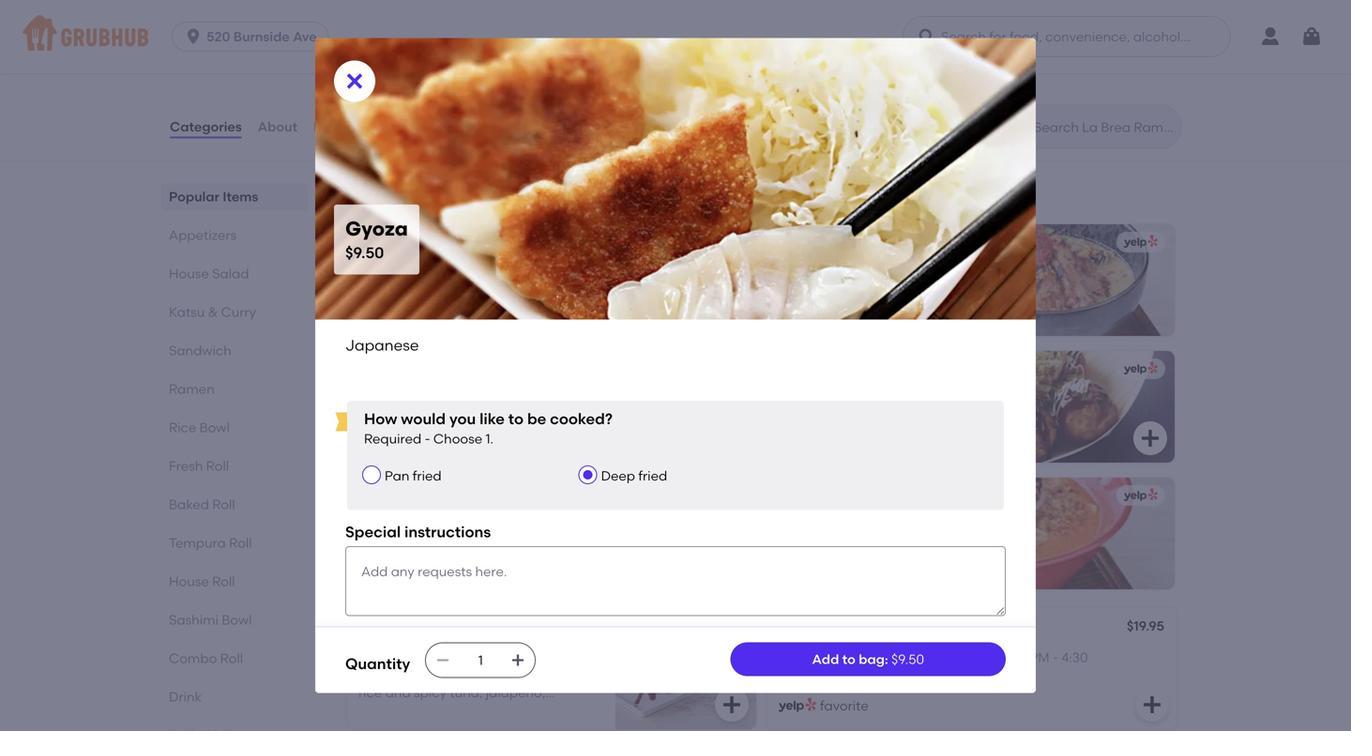 Task type: locate. For each thing, give the bounding box(es) containing it.
1 horizontal spatial not
[[913, 650, 936, 665]]

tuna up the pm.
[[779, 620, 811, 636]]

2:30 inside the sushi bar break time not available 2:30 pm - 4:30 pm.
[[1001, 650, 1027, 665]]

be
[[528, 410, 547, 428]]

1 vertical spatial -
[[1053, 650, 1059, 665]]

pan
[[385, 468, 410, 484]]

choose
[[434, 431, 483, 447]]

svg image
[[1301, 25, 1324, 48], [918, 27, 937, 46], [436, 653, 451, 668], [511, 653, 526, 668], [1142, 694, 1164, 716]]

0 vertical spatial -
[[425, 431, 431, 447]]

1 vertical spatial spicy
[[468, 620, 503, 636]]

0 horizontal spatial bar
[[395, 647, 417, 663]]

0 vertical spatial ramen
[[962, 275, 1007, 291]]

0 horizontal spatial sushi
[[359, 647, 392, 663]]

$9.50
[[345, 244, 384, 262], [363, 423, 397, 439], [892, 651, 925, 667]]

1 horizontal spatial ramen
[[855, 528, 901, 544]]

1 tuna from the left
[[506, 620, 538, 636]]

about button
[[257, 93, 299, 161]]

crispy rice with spicy tuna image
[[616, 608, 757, 730]]

2 vertical spatial ramen
[[855, 528, 901, 544]]

break
[[420, 647, 457, 663], [841, 650, 878, 665]]

katsu & curry
[[169, 304, 256, 320]]

1 horizontal spatial 2:30
[[1001, 650, 1027, 665]]

sushi for sushi bar break time not available 2:30 pm - 4:30 pm.
[[779, 650, 812, 665]]

to
[[509, 410, 524, 428], [843, 651, 856, 667]]

0 vertical spatial crispy
[[359, 620, 400, 636]]

to right add
[[843, 651, 856, 667]]

rice up fresh
[[169, 420, 197, 436]]

not inside 'sushi bar break time  not available 2:30 pm - 4:30 pm  4pc of crispy sushi rice and spicy tuna, jalapeno, topped with eel sauce &spicy mayo sauce'
[[492, 647, 515, 663]]

popular
[[345, 184, 423, 208], [169, 189, 220, 205]]

1 vertical spatial bowl
[[222, 612, 252, 628]]

to inside how would you like to be cooked? required - choose 1.
[[509, 410, 524, 428]]

people icon image
[[299, 52, 317, 70]]

1 vertical spatial katsu
[[363, 528, 400, 544]]

break inside the sushi bar break time not available 2:30 pm - 4:30 pm.
[[841, 650, 878, 665]]

time inside the sushi bar break time not available 2:30 pm - 4:30 pm.
[[881, 650, 910, 665]]

0 vertical spatial gyoza
[[345, 217, 408, 241]]

ramen right black at right top
[[962, 275, 1007, 291]]

time
[[460, 647, 489, 663], [881, 650, 910, 665]]

start
[[321, 53, 352, 69]]

katsu up the $18.50
[[363, 528, 400, 544]]

0 horizontal spatial fried
[[413, 468, 442, 484]]

japanese
[[345, 336, 423, 355]]

sauce down topped
[[359, 723, 397, 731]]

1 vertical spatial rice
[[403, 620, 431, 636]]

crispy
[[359, 620, 400, 636], [518, 666, 558, 682]]

svg image
[[184, 27, 203, 46], [344, 70, 366, 93], [1140, 427, 1162, 450], [721, 694, 744, 716]]

roll
[[206, 458, 229, 474], [212, 497, 235, 513], [229, 535, 252, 551], [212, 574, 235, 590], [220, 651, 243, 667]]

spicy left the miso
[[784, 528, 819, 544]]

fried
[[413, 468, 442, 484], [639, 468, 668, 484]]

2 tuna from the left
[[779, 620, 811, 636]]

roll for house roll
[[212, 574, 235, 590]]

fried right pan
[[413, 468, 442, 484]]

1 horizontal spatial sauce
[[461, 704, 499, 720]]

2 horizontal spatial -
[[1053, 650, 1059, 665]]

option group
[[169, 0, 491, 29]]

rice left the with
[[403, 620, 431, 636]]

house for house salad
[[169, 266, 209, 282]]

time up 4pc
[[460, 647, 489, 663]]

sushi inside the sushi bar break time not available 2:30 pm - 4:30 pm.
[[779, 650, 812, 665]]

rice
[[359, 685, 382, 701]]

katsu inside katsu $18.50
[[363, 528, 400, 544]]

520
[[207, 29, 230, 45]]

0 horizontal spatial crispy
[[359, 620, 400, 636]]

available
[[519, 647, 577, 663], [939, 650, 998, 665]]

2 horizontal spatial pm
[[1030, 650, 1050, 665]]

fried for pan fried
[[413, 468, 442, 484]]

svg image down $15.50
[[721, 694, 744, 716]]

katsu
[[169, 304, 205, 320], [363, 528, 400, 544]]

bar inside 'sushi bar break time  not available 2:30 pm - 4:30 pm  4pc of crispy sushi rice and spicy tuna, jalapeno, topped with eel sauce &spicy mayo sauce'
[[395, 647, 417, 663]]

break down crispy rice with spicy tuna
[[420, 647, 457, 663]]

sandwich
[[169, 343, 232, 359]]

1 horizontal spatial 4:30
[[1062, 650, 1089, 665]]

time for pm.
[[881, 650, 910, 665]]

break right add
[[841, 650, 878, 665]]

bowl up fresh roll
[[200, 420, 230, 436]]

available inside 'sushi bar break time  not available 2:30 pm - 4:30 pm  4pc of crispy sushi rice and spicy tuna, jalapeno, topped with eel sauce &spicy mayo sauce'
[[519, 647, 577, 663]]

crispy up quantity
[[359, 620, 400, 636]]

roll right baked
[[212, 497, 235, 513]]

0 horizontal spatial items
[[223, 189, 258, 205]]

0 horizontal spatial 2:30
[[359, 666, 385, 682]]

svg image left 520
[[184, 27, 203, 46]]

house salad
[[169, 266, 249, 282]]

sushi up the pm.
[[779, 650, 812, 665]]

would
[[401, 410, 446, 428]]

0 horizontal spatial break
[[420, 647, 457, 663]]

roll right fresh
[[206, 458, 229, 474]]

time for pm
[[460, 647, 489, 663]]

pm
[[1030, 650, 1050, 665], [388, 666, 408, 682], [449, 666, 469, 682]]

katsu left &
[[169, 304, 205, 320]]

fresh
[[169, 458, 203, 474]]

2 fried from the left
[[639, 468, 668, 484]]

0 vertical spatial to
[[509, 410, 524, 428]]

0 vertical spatial sauce
[[461, 704, 499, 720]]

0 horizontal spatial pm
[[388, 666, 408, 682]]

cooked?
[[550, 410, 613, 428]]

2:30
[[1001, 650, 1027, 665], [359, 666, 385, 682]]

ramen up rice bowl
[[169, 381, 215, 397]]

tuna up of
[[506, 620, 538, 636]]

4:30 for sushi bar break time  not available 2:30 pm - 4:30 pm  4pc of crispy sushi rice and spicy tuna, jalapeno, topped with eel sauce &spicy mayo sauce
[[420, 666, 446, 682]]

ramen for spicy miso ramen
[[855, 528, 901, 544]]

items
[[428, 184, 483, 208], [223, 189, 258, 205]]

popular items
[[345, 184, 483, 208], [169, 189, 258, 205]]

4:30
[[1062, 650, 1089, 665], [420, 666, 446, 682]]

1 vertical spatial 2:30
[[359, 666, 385, 682]]

0 horizontal spatial rice
[[169, 420, 197, 436]]

with
[[435, 620, 465, 636]]

like
[[480, 410, 505, 428]]

2 house from the top
[[169, 574, 209, 590]]

1 horizontal spatial sushi
[[779, 650, 812, 665]]

1 horizontal spatial spicy
[[784, 528, 819, 544]]

bar inside the sushi bar break time not available 2:30 pm - 4:30 pm.
[[816, 650, 838, 665]]

reviews button
[[313, 93, 367, 161]]

bowl right sashimi at the bottom left
[[222, 612, 252, 628]]

fried for deep fried
[[639, 468, 668, 484]]

tuna
[[506, 620, 538, 636], [779, 620, 811, 636]]

mayo
[[548, 704, 584, 720]]

1 horizontal spatial bar
[[816, 650, 838, 665]]

4:30 inside the sushi bar break time not available 2:30 pm - 4:30 pm.
[[1062, 650, 1089, 665]]

yelp image
[[784, 234, 822, 251], [1121, 234, 1159, 251], [1121, 487, 1159, 504], [779, 698, 817, 715]]

0 horizontal spatial available
[[519, 647, 577, 663]]

1 horizontal spatial fried
[[639, 468, 668, 484]]

bar up and
[[395, 647, 417, 663]]

house down appetizers
[[169, 266, 209, 282]]

1 horizontal spatial items
[[428, 184, 483, 208]]

roll for tempura roll
[[229, 535, 252, 551]]

sushi for sushi bar break time  not available 2:30 pm - 4:30 pm  4pc of crispy sushi rice and spicy tuna, jalapeno, topped with eel sauce &spicy mayo sauce
[[359, 647, 392, 663]]

sauce
[[461, 704, 499, 720], [359, 723, 397, 731]]

time inside 'sushi bar break time  not available 2:30 pm - 4:30 pm  4pc of crispy sushi rice and spicy tuna, jalapeno, topped with eel sauce &spicy mayo sauce'
[[460, 647, 489, 663]]

katsu $18.50
[[363, 528, 403, 566]]

bowl
[[200, 420, 230, 436], [222, 612, 252, 628]]

- for sushi bar break time  not available 2:30 pm - 4:30 pm  4pc of crispy sushi rice and spicy tuna, jalapeno, topped with eel sauce &spicy mayo sauce
[[411, 666, 417, 682]]

1 vertical spatial 4:30
[[420, 666, 446, 682]]

bar left bag:
[[816, 650, 838, 665]]

2 horizontal spatial ramen
[[962, 275, 1007, 291]]

0 vertical spatial 2:30
[[1001, 650, 1027, 665]]

pan fried
[[385, 468, 442, 484]]

ramen inside famous black ramen $21.95
[[962, 275, 1007, 291]]

fried right deep
[[639, 468, 668, 484]]

- inside 'sushi bar break time  not available 2:30 pm - 4:30 pm  4pc of crispy sushi rice and spicy tuna, jalapeno, topped with eel sauce &spicy mayo sauce'
[[411, 666, 417, 682]]

Input item quantity number field
[[460, 643, 502, 677]]

roll right combo
[[220, 651, 243, 667]]

spicy
[[784, 528, 819, 544], [468, 620, 503, 636]]

topped
[[359, 704, 406, 720]]

spicy inside button
[[784, 528, 819, 544]]

0 horizontal spatial not
[[492, 647, 515, 663]]

quantity
[[345, 655, 410, 673]]

0 horizontal spatial -
[[411, 666, 417, 682]]

0 vertical spatial house
[[169, 266, 209, 282]]

0 horizontal spatial katsu
[[169, 304, 205, 320]]

available for sushi bar break time  not available 2:30 pm - 4:30 pm  4pc of crispy sushi rice and spicy tuna, jalapeno, topped with eel sauce &spicy mayo sauce
[[519, 647, 577, 663]]

popular up appetizers
[[169, 189, 220, 205]]

sushi
[[359, 647, 392, 663], [779, 650, 812, 665]]

jalapeno,
[[486, 685, 546, 701]]

1 horizontal spatial available
[[939, 650, 998, 665]]

to left be on the left
[[509, 410, 524, 428]]

crispy up jalapeno,
[[518, 666, 558, 682]]

1 horizontal spatial crispy
[[518, 666, 558, 682]]

with
[[409, 704, 435, 720]]

0 horizontal spatial tuna
[[506, 620, 538, 636]]

1 horizontal spatial -
[[425, 431, 431, 447]]

0 horizontal spatial 4:30
[[420, 666, 446, 682]]

spicy
[[414, 685, 447, 701]]

$15.50
[[706, 620, 745, 636]]

- inside the sushi bar break time not available 2:30 pm - 4:30 pm.
[[1053, 650, 1059, 665]]

available for sushi bar break time not available 2:30 pm - 4:30 pm.
[[939, 650, 998, 665]]

spicy up input item quantity number field
[[468, 620, 503, 636]]

520 burnside ave button
[[172, 22, 337, 52]]

roll for combo roll
[[220, 651, 243, 667]]

pm inside the sushi bar break time not available 2:30 pm - 4:30 pm.
[[1030, 650, 1050, 665]]

bowl for rice bowl
[[200, 420, 230, 436]]

0 horizontal spatial time
[[460, 647, 489, 663]]

not for tuna
[[913, 650, 936, 665]]

0 vertical spatial gyoza $9.50
[[345, 217, 408, 262]]

ramen inside button
[[855, 528, 901, 544]]

not inside the sushi bar break time not available 2:30 pm - 4:30 pm.
[[913, 650, 936, 665]]

ramen
[[962, 275, 1007, 291], [169, 381, 215, 397], [855, 528, 901, 544]]

1 horizontal spatial rice
[[403, 620, 431, 636]]

1 vertical spatial house
[[169, 574, 209, 590]]

0 vertical spatial katsu
[[169, 304, 205, 320]]

gyoza
[[345, 217, 408, 241], [363, 401, 404, 417]]

sushi inside 'sushi bar break time  not available 2:30 pm - 4:30 pm  4pc of crispy sushi rice and spicy tuna, jalapeno, topped with eel sauce &spicy mayo sauce'
[[359, 647, 392, 663]]

0 horizontal spatial ramen
[[169, 381, 215, 397]]

burnside
[[234, 29, 290, 45]]

- inside how would you like to be cooked? required - choose 1.
[[425, 431, 431, 447]]

0 vertical spatial 4:30
[[1062, 650, 1089, 665]]

1 horizontal spatial katsu
[[363, 528, 400, 544]]

sauce down tuna,
[[461, 704, 499, 720]]

roll right tempura
[[229, 535, 252, 551]]

1.
[[486, 431, 494, 447]]

katsu for katsu $18.50
[[363, 528, 400, 544]]

1 horizontal spatial time
[[881, 650, 910, 665]]

yelp image
[[1121, 361, 1159, 377]]

available inside the sushi bar break time not available 2:30 pm - 4:30 pm.
[[939, 650, 998, 665]]

0 horizontal spatial to
[[509, 410, 524, 428]]

famous black ramen $21.95
[[868, 275, 1007, 313]]

1 vertical spatial crispy
[[518, 666, 558, 682]]

break inside 'sushi bar break time  not available 2:30 pm - 4:30 pm  4pc of crispy sushi rice and spicy tuna, jalapeno, topped with eel sauce &spicy mayo sauce'
[[420, 647, 457, 663]]

not
[[492, 647, 515, 663], [913, 650, 936, 665]]

2 vertical spatial -
[[411, 666, 417, 682]]

bowl for sashimi bowl
[[222, 612, 252, 628]]

ramen right the miso
[[855, 528, 901, 544]]

1 horizontal spatial to
[[843, 651, 856, 667]]

1 house from the top
[[169, 266, 209, 282]]

famous
[[868, 275, 919, 291]]

0 vertical spatial bowl
[[200, 420, 230, 436]]

0 vertical spatial spicy
[[784, 528, 819, 544]]

2:30 inside 'sushi bar break time  not available 2:30 pm - 4:30 pm  4pc of crispy sushi rice and spicy tuna, jalapeno, topped with eel sauce &spicy mayo sauce'
[[359, 666, 385, 682]]

house up sashimi at the bottom left
[[169, 574, 209, 590]]

not right bag:
[[913, 650, 936, 665]]

$18.50
[[363, 550, 403, 566]]

1 vertical spatial sauce
[[359, 723, 397, 731]]

1 fried from the left
[[413, 468, 442, 484]]

1 horizontal spatial break
[[841, 650, 878, 665]]

house
[[169, 266, 209, 282], [169, 574, 209, 590]]

popular down reviews button at the left top of the page
[[345, 184, 423, 208]]

sushi up rice
[[359, 647, 392, 663]]

time right add
[[881, 650, 910, 665]]

1 horizontal spatial tuna
[[779, 620, 811, 636]]

roll down tempura roll
[[212, 574, 235, 590]]

4:30 inside 'sushi bar break time  not available 2:30 pm - 4:30 pm  4pc of crispy sushi rice and spicy tuna, jalapeno, topped with eel sauce &spicy mayo sauce'
[[420, 666, 446, 682]]

not up of
[[492, 647, 515, 663]]



Task type: vqa. For each thing, say whether or not it's contained in the screenshot.
MESQUITE at right
no



Task type: describe. For each thing, give the bounding box(es) containing it.
reviews
[[314, 119, 366, 135]]

1 vertical spatial gyoza $9.50
[[363, 401, 404, 439]]

4pc
[[472, 666, 499, 682]]

Search La Brea Ramen search field
[[1033, 118, 1176, 136]]

svg image down start
[[344, 70, 366, 93]]

sushi bar break time  not available 2:30 pm - 4:30 pm  4pc of crispy sushi rice and spicy tuna, jalapeno, topped with eel sauce &spicy mayo sauce
[[359, 647, 593, 731]]

break for pm.
[[841, 650, 878, 665]]

tempura roll
[[169, 535, 252, 551]]

of
[[502, 666, 515, 682]]

katsu for katsu & curry
[[169, 304, 205, 320]]

&
[[208, 304, 218, 320]]

tempura
[[169, 535, 226, 551]]

0 horizontal spatial popular
[[169, 189, 220, 205]]

drink
[[169, 689, 202, 705]]

curry
[[221, 304, 256, 320]]

2:30 for sushi bar break time not available 2:30 pm - 4:30 pm.
[[1001, 650, 1027, 665]]

bar for pm
[[395, 647, 417, 663]]

pm.
[[779, 669, 802, 685]]

miso
[[822, 528, 852, 544]]

about
[[258, 119, 298, 135]]

how
[[364, 410, 398, 428]]

1 horizontal spatial pm
[[449, 666, 469, 682]]

spicy miso ramen button
[[770, 478, 1175, 590]]

0 vertical spatial $9.50
[[345, 244, 384, 262]]

sushi bar break time not available 2:30 pm - 4:30 pm.
[[779, 650, 1089, 685]]

$19.95
[[1128, 618, 1165, 634]]

eel
[[439, 704, 457, 720]]

not for crispy rice with spicy tuna
[[492, 647, 515, 663]]

how would you like to be cooked? required - choose 1.
[[364, 410, 613, 447]]

svg image down yelp image
[[1140, 427, 1162, 450]]

search icon image
[[1005, 116, 1027, 138]]

2 vertical spatial $9.50
[[892, 651, 925, 667]]

start group order
[[321, 53, 431, 69]]

start group order button
[[299, 44, 431, 78]]

sashimi bowl
[[169, 612, 252, 628]]

house roll
[[169, 574, 235, 590]]

baked roll
[[169, 497, 235, 513]]

categories button
[[169, 93, 243, 161]]

deep
[[601, 468, 636, 484]]

1 vertical spatial $9.50
[[363, 423, 397, 439]]

rice bowl
[[169, 420, 230, 436]]

sashimi
[[169, 612, 219, 628]]

ramen for famous black ramen $21.95
[[962, 275, 1007, 291]]

tuna,
[[450, 685, 483, 701]]

takoyaki
[[868, 401, 925, 417]]

you
[[450, 410, 476, 428]]

- for how would you like to be cooked? required - choose 1.
[[425, 431, 431, 447]]

black
[[922, 275, 959, 291]]

add
[[813, 651, 840, 667]]

break for pm
[[420, 647, 457, 663]]

yelp image inside "spicy miso ramen" button
[[1121, 487, 1159, 504]]

roll for baked roll
[[212, 497, 235, 513]]

1 vertical spatial ramen
[[169, 381, 215, 397]]

crispy rice with spicy tuna
[[359, 620, 538, 636]]

bag:
[[859, 651, 889, 667]]

special instructions
[[345, 523, 491, 541]]

order
[[397, 53, 431, 69]]

4:30 for sushi bar break time not available 2:30 pm - 4:30 pm.
[[1062, 650, 1089, 665]]

pm for sushi bar break time  not available 2:30 pm - 4:30 pm  4pc of crispy sushi rice and spicy tuna, jalapeno, topped with eel sauce &spicy mayo sauce
[[388, 666, 408, 682]]

baked
[[169, 497, 209, 513]]

appetizers
[[169, 227, 237, 243]]

deep fried
[[601, 468, 668, 484]]

1 vertical spatial gyoza
[[363, 401, 404, 417]]

0 horizontal spatial sauce
[[359, 723, 397, 731]]

&spicy
[[502, 704, 545, 720]]

main navigation navigation
[[0, 0, 1352, 73]]

crispy inside 'sushi bar break time  not available 2:30 pm - 4:30 pm  4pc of crispy sushi rice and spicy tuna, jalapeno, topped with eel sauce &spicy mayo sauce'
[[518, 666, 558, 682]]

salad
[[212, 266, 249, 282]]

pm for sushi bar break time not available 2:30 pm - 4:30 pm.
[[1030, 650, 1050, 665]]

add to bag: $9.50
[[813, 651, 925, 667]]

$21.95
[[868, 297, 906, 313]]

- for sushi bar break time not available 2:30 pm - 4:30 pm.
[[1053, 650, 1059, 665]]

0 horizontal spatial spicy
[[468, 620, 503, 636]]

and
[[386, 685, 411, 701]]

ave
[[293, 29, 317, 45]]

svg image inside 520 burnside ave button
[[184, 27, 203, 46]]

1 vertical spatial to
[[843, 651, 856, 667]]

favorite
[[821, 698, 869, 714]]

bar for pm.
[[816, 650, 838, 665]]

group
[[355, 53, 394, 69]]

instructions
[[405, 523, 491, 541]]

520 burnside ave
[[207, 29, 317, 45]]

spicy miso ramen
[[784, 528, 901, 544]]

0 horizontal spatial popular items
[[169, 189, 258, 205]]

Special instructions text field
[[345, 546, 1006, 616]]

special
[[345, 523, 401, 541]]

takoyaki button
[[854, 351, 1175, 463]]

house for house roll
[[169, 574, 209, 590]]

combo roll
[[169, 651, 243, 667]]

2:30 for sushi bar break time  not available 2:30 pm - 4:30 pm  4pc of crispy sushi rice and spicy tuna, jalapeno, topped with eel sauce &spicy mayo sauce
[[359, 666, 385, 682]]

roll for fresh roll
[[206, 458, 229, 474]]

categories
[[170, 119, 242, 135]]

combo
[[169, 651, 217, 667]]

sushi
[[561, 666, 593, 682]]

1 horizontal spatial popular items
[[345, 184, 483, 208]]

1 horizontal spatial popular
[[345, 184, 423, 208]]

0 vertical spatial rice
[[169, 420, 197, 436]]

fresh roll
[[169, 458, 229, 474]]

required
[[364, 431, 422, 447]]



